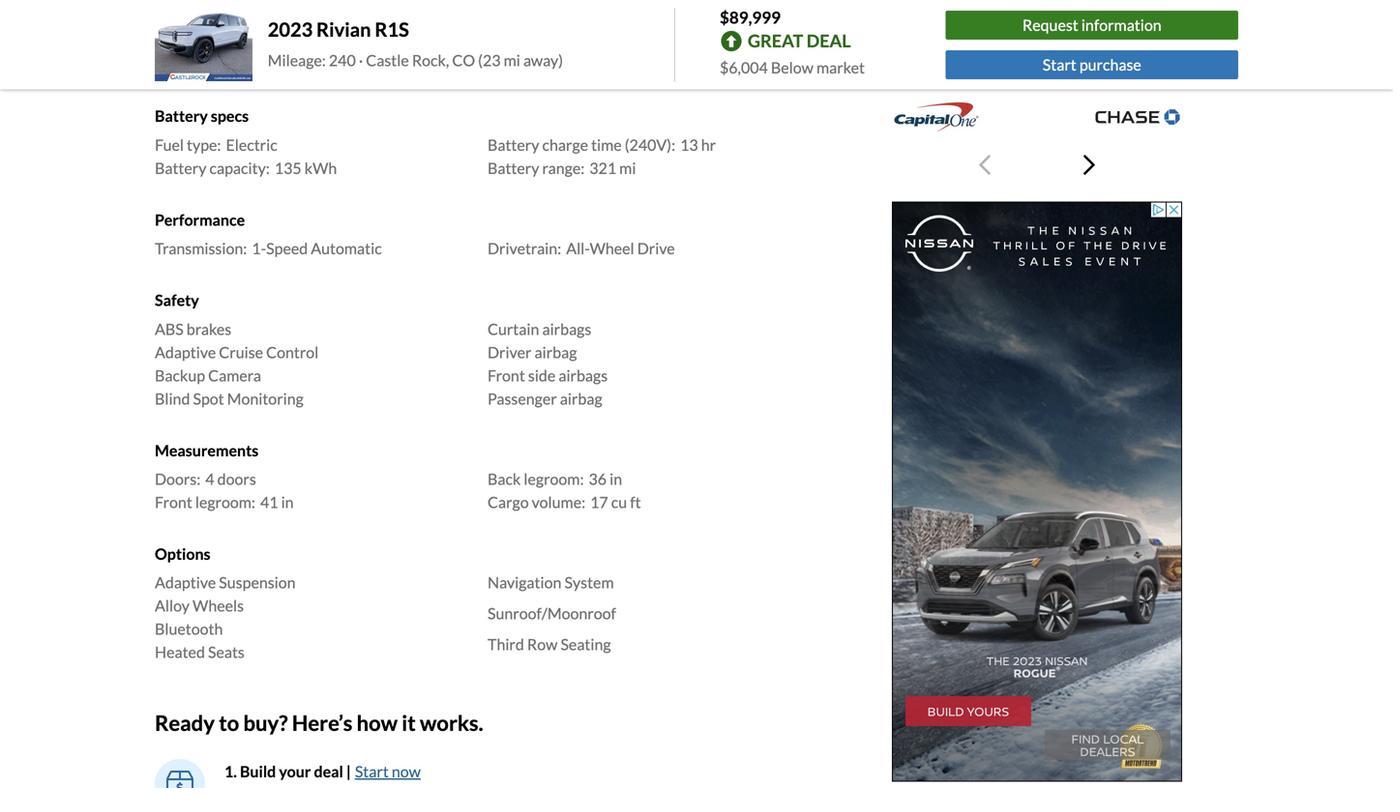 Task type: locate. For each thing, give the bounding box(es) containing it.
start
[[1043, 55, 1076, 74], [355, 762, 389, 781]]

(240v):
[[625, 135, 675, 154]]

third row seating
[[488, 635, 611, 654]]

pre-qualify for financing with no impact to your credit score.
[[839, 30, 1235, 76]]

rivian
[[316, 18, 371, 41]]

deal
[[314, 762, 343, 781]]

build
[[240, 762, 276, 781]]

battery charge time (240v): 13 hr battery range: 321 mi
[[488, 135, 716, 177]]

r1s
[[375, 18, 409, 41]]

battery up fuel
[[155, 107, 208, 125]]

adaptive inside adaptive suspension alloy wheels bluetooth heated seats
[[155, 573, 216, 592]]

hr
[[701, 135, 716, 154]]

back
[[488, 470, 521, 489]]

airbag
[[534, 343, 577, 362], [560, 389, 602, 408]]

1 horizontal spatial in
[[610, 470, 622, 489]]

battery
[[155, 107, 208, 125], [488, 135, 539, 154], [155, 159, 206, 177], [488, 159, 539, 177]]

rock,
[[412, 51, 449, 69]]

seats
[[208, 643, 245, 662]]

0 horizontal spatial in
[[281, 493, 294, 512]]

0 horizontal spatial start
[[355, 762, 389, 781]]

0 horizontal spatial to
[[219, 711, 239, 736]]

mi right (23
[[504, 51, 520, 69]]

mileage:
[[268, 51, 326, 69]]

alloy
[[155, 597, 190, 615]]

2023 up adventure
[[194, 8, 230, 27]]

cargo
[[488, 493, 529, 512]]

awd
[[357, 32, 394, 50]]

kwh
[[304, 159, 337, 177]]

speed
[[266, 239, 308, 258]]

row
[[527, 635, 558, 654]]

legroom:
[[524, 470, 584, 489], [195, 493, 255, 512]]

it
[[402, 711, 416, 736]]

2023 inside 2023 rivian r1s mileage: 240 · castle rock, co (23 mi away)
[[268, 18, 313, 41]]

1 horizontal spatial legroom:
[[524, 470, 584, 489]]

volume:
[[532, 493, 585, 512]]

your left credit
[[1153, 30, 1188, 50]]

battery specs
[[155, 107, 249, 125]]

1 vertical spatial type:
[[187, 135, 221, 154]]

to right impact
[[1134, 30, 1150, 50]]

abs
[[155, 320, 184, 338]]

|
[[346, 762, 351, 781]]

start right |
[[355, 762, 389, 781]]

2023
[[194, 8, 230, 27], [268, 18, 313, 41]]

range:
[[542, 159, 585, 177]]

1 vertical spatial mi
[[619, 159, 636, 177]]

your left deal
[[279, 762, 311, 781]]

type: down adventure
[[193, 55, 227, 74]]

co
[[452, 51, 475, 69]]

legroom: up "volume:"
[[524, 470, 584, 489]]

battery down fuel
[[155, 159, 206, 177]]

monitoring
[[227, 389, 304, 408]]

adaptive up alloy
[[155, 573, 216, 592]]

mi inside 2023 rivian r1s mileage: 240 · castle rock, co (23 mi away)
[[504, 51, 520, 69]]

in
[[610, 470, 622, 489], [281, 493, 294, 512]]

0 horizontal spatial front
[[155, 493, 192, 512]]

1 vertical spatial start
[[355, 762, 389, 781]]

in right the 36
[[610, 470, 622, 489]]

0 vertical spatial adaptive
[[155, 343, 216, 362]]

adaptive up backup
[[155, 343, 216, 362]]

0 horizontal spatial mi
[[504, 51, 520, 69]]

drive
[[637, 239, 675, 258]]

airbag right passenger at the left of the page
[[560, 389, 602, 408]]

0 vertical spatial type:
[[193, 55, 227, 74]]

2 adaptive from the top
[[155, 573, 216, 592]]

below
[[771, 58, 813, 77]]

cruise
[[219, 343, 263, 362]]

1 vertical spatial adaptive
[[155, 573, 216, 592]]

0 vertical spatial airbags
[[542, 320, 591, 338]]

fuel type: electric battery capacity: 135 kwh
[[155, 135, 337, 177]]

1 vertical spatial to
[[219, 711, 239, 736]]

doors: 4 doors front legroom: 41 in
[[155, 470, 294, 512]]

trim:
[[155, 32, 189, 50]]

0 vertical spatial legroom:
[[524, 470, 584, 489]]

to
[[1134, 30, 1150, 50], [219, 711, 239, 736]]

1 horizontal spatial to
[[1134, 30, 1150, 50]]

1 horizontal spatial start
[[1043, 55, 1076, 74]]

type: down battery specs
[[187, 135, 221, 154]]

side
[[528, 366, 556, 385]]

airbags
[[542, 320, 591, 338], [558, 366, 608, 385]]

impact
[[1080, 30, 1131, 50]]

0 horizontal spatial 2023
[[194, 8, 230, 27]]

mi right 321
[[619, 159, 636, 177]]

start inside button
[[1043, 55, 1076, 74]]

castle
[[366, 51, 409, 69]]

1 vertical spatial legroom:
[[195, 493, 255, 512]]

chevron left image
[[979, 154, 991, 177]]

1 horizontal spatial your
[[1153, 30, 1188, 50]]

0 vertical spatial start
[[1043, 55, 1076, 74]]

drivetrain: all-wheel drive
[[488, 239, 675, 258]]

legroom: inside back legroom: 36 in cargo volume: 17 cu ft
[[524, 470, 584, 489]]

0 vertical spatial to
[[1134, 30, 1150, 50]]

doors
[[217, 470, 256, 489]]

request information button
[[946, 11, 1238, 40]]

17
[[590, 493, 608, 512]]

1 vertical spatial your
[[279, 762, 311, 781]]

0 vertical spatial front
[[488, 366, 525, 385]]

adaptive inside abs brakes adaptive cruise control backup camera blind spot monitoring
[[155, 343, 216, 362]]

in right 41 on the bottom of the page
[[281, 493, 294, 512]]

type:
[[193, 55, 227, 74], [187, 135, 221, 154]]

year: 2023 trim: adventure quad motor awd body type: suv / crossover
[[155, 8, 394, 74]]

0 vertical spatial in
[[610, 470, 622, 489]]

adventure
[[194, 32, 267, 50]]

adaptive
[[155, 343, 216, 362], [155, 573, 216, 592]]

front down driver
[[488, 366, 525, 385]]

1 vertical spatial airbag
[[560, 389, 602, 408]]

battery inside fuel type: electric battery capacity: 135 kwh
[[155, 159, 206, 177]]

0 vertical spatial mi
[[504, 51, 520, 69]]

front down doors:
[[155, 493, 192, 512]]

0 horizontal spatial legroom:
[[195, 493, 255, 512]]

qualify
[[871, 30, 922, 50]]

$6,004 below market
[[720, 58, 865, 77]]

score.
[[1015, 55, 1059, 76]]

front
[[488, 366, 525, 385], [155, 493, 192, 512]]

safety
[[155, 291, 199, 310]]

2023 up "mileage:"
[[268, 18, 313, 41]]

credit
[[1191, 30, 1235, 50]]

airbags right side
[[558, 366, 608, 385]]

battery left charge
[[488, 135, 539, 154]]

1 horizontal spatial front
[[488, 366, 525, 385]]

performance
[[155, 210, 245, 229]]

to left buy? at bottom left
[[219, 711, 239, 736]]

airbags up side
[[542, 320, 591, 338]]

1 horizontal spatial mi
[[619, 159, 636, 177]]

front inside the doors: 4 doors front legroom: 41 in
[[155, 493, 192, 512]]

stock
[[488, 55, 525, 74]]

1 vertical spatial airbags
[[558, 366, 608, 385]]

1-
[[252, 239, 266, 258]]

driver
[[488, 343, 531, 362]]

1 vertical spatial in
[[281, 493, 294, 512]]

advertisement region
[[892, 202, 1182, 782]]

fuel
[[155, 135, 184, 154]]

time
[[591, 135, 622, 154]]

mi
[[504, 51, 520, 69], [619, 159, 636, 177]]

start down no
[[1043, 55, 1076, 74]]

2023 inside year: 2023 trim: adventure quad motor awd body type: suv / crossover
[[194, 8, 230, 27]]

legroom: down doors
[[195, 493, 255, 512]]

(23
[[478, 51, 501, 69]]

your inside 'pre-qualify for financing with no impact to your credit score.'
[[1153, 30, 1188, 50]]

navigation system
[[488, 573, 614, 592]]

1 vertical spatial front
[[155, 493, 192, 512]]

0 vertical spatial your
[[1153, 30, 1188, 50]]

airbag up side
[[534, 343, 577, 362]]

0 horizontal spatial your
[[279, 762, 311, 781]]

for
[[925, 30, 947, 50]]

1 horizontal spatial 2023
[[268, 18, 313, 41]]

1 adaptive from the top
[[155, 343, 216, 362]]

works.
[[420, 711, 483, 736]]



Task type: vqa. For each thing, say whether or not it's contained in the screenshot.
Row
yes



Task type: describe. For each thing, give the bounding box(es) containing it.
321
[[589, 159, 616, 177]]

battery left range:
[[488, 159, 539, 177]]

blind
[[155, 389, 190, 408]]

back legroom: 36 in cargo volume: 17 cu ft
[[488, 470, 641, 512]]

sunroof/moonroof
[[488, 604, 616, 623]]

purchase
[[1079, 55, 1141, 74]]

camera
[[208, 366, 261, 385]]

/
[[265, 55, 271, 74]]

abs brakes adaptive cruise control backup camera blind spot monitoring
[[155, 320, 319, 408]]

all-
[[566, 239, 590, 258]]

heated
[[155, 643, 205, 662]]

in inside the doors: 4 doors front legroom: 41 in
[[281, 493, 294, 512]]

start now button
[[354, 759, 422, 785]]

135
[[275, 159, 301, 177]]

2023 rivian r1s image
[[155, 8, 252, 81]]

drivetrain:
[[488, 239, 561, 258]]

adaptive suspension alloy wheels bluetooth heated seats
[[155, 573, 296, 662]]

36
[[589, 470, 607, 489]]

13
[[680, 135, 698, 154]]

4
[[205, 470, 214, 489]]

240
[[329, 51, 356, 69]]

ready to buy? here's how it works.
[[155, 711, 483, 736]]

charge
[[542, 135, 588, 154]]

$6,004
[[720, 58, 768, 77]]

ready
[[155, 711, 215, 736]]

no
[[1058, 30, 1077, 50]]

specs
[[211, 107, 249, 125]]

doors:
[[155, 470, 201, 489]]

quad
[[270, 32, 307, 50]]

2023 rivian r1s mileage: 240 · castle rock, co (23 mi away)
[[268, 18, 563, 69]]

mi inside battery charge time (240v): 13 hr battery range: 321 mi
[[619, 159, 636, 177]]

cu
[[611, 493, 627, 512]]

crossover
[[274, 55, 343, 74]]

now
[[392, 762, 421, 781]]

how
[[357, 711, 398, 736]]

spot
[[193, 389, 224, 408]]

1.
[[224, 762, 237, 781]]

number:
[[528, 55, 585, 74]]

backup
[[155, 366, 205, 385]]

motor
[[310, 32, 354, 50]]

ft
[[630, 493, 641, 512]]

transmission: 1-speed automatic
[[155, 239, 382, 258]]

information
[[1081, 15, 1161, 34]]

deal
[[807, 30, 851, 51]]

measurements
[[155, 441, 259, 460]]

front inside curtain airbags driver airbag front side airbags passenger airbag
[[488, 366, 525, 385]]

0 vertical spatial airbag
[[534, 343, 577, 362]]

type: inside fuel type: electric battery capacity: 135 kwh
[[187, 135, 221, 154]]

great
[[748, 30, 803, 51]]

options
[[155, 545, 210, 563]]

passenger
[[488, 389, 557, 408]]

brakes
[[187, 320, 231, 338]]

7pdsgaba0pn027365 stock number:
[[488, 32, 688, 74]]

control
[[266, 343, 319, 362]]

here's
[[292, 711, 353, 736]]

legroom: inside the doors: 4 doors front legroom: 41 in
[[195, 493, 255, 512]]

curtain airbags driver airbag front side airbags passenger airbag
[[488, 320, 608, 408]]

seating
[[561, 635, 611, 654]]

·
[[359, 51, 363, 69]]

type: inside year: 2023 trim: adventure quad motor awd body type: suv / crossover
[[193, 55, 227, 74]]

pre-qualify for financing with no impact to your credit score. button
[[836, 19, 1238, 194]]

market
[[816, 58, 865, 77]]

wheels
[[193, 597, 244, 615]]

1. build your deal | start now
[[224, 762, 421, 781]]

automatic
[[311, 239, 382, 258]]

$89,999
[[720, 7, 781, 27]]

chevron right image
[[1083, 154, 1095, 177]]

start purchase button
[[946, 50, 1238, 79]]

buy?
[[243, 711, 288, 736]]

suspension
[[219, 573, 296, 592]]

41
[[260, 493, 278, 512]]

box usd image
[[166, 769, 193, 788]]

third
[[488, 635, 524, 654]]

request information
[[1022, 15, 1161, 34]]

7pdsgaba0pn027365
[[523, 32, 688, 50]]

wheel
[[590, 239, 634, 258]]

system
[[564, 573, 614, 592]]

in inside back legroom: 36 in cargo volume: 17 cu ft
[[610, 470, 622, 489]]

to inside 'pre-qualify for financing with no impact to your credit score.'
[[1134, 30, 1150, 50]]

suv
[[232, 55, 262, 74]]

financing
[[951, 30, 1018, 50]]

request
[[1022, 15, 1078, 34]]



